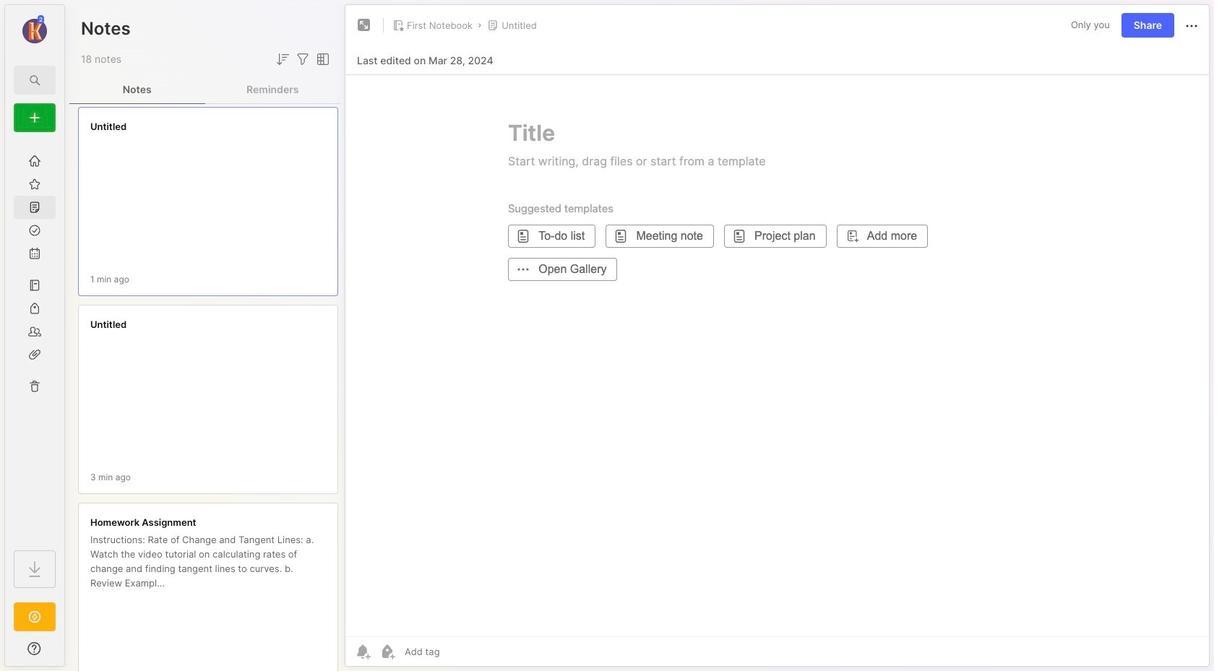 Task type: locate. For each thing, give the bounding box(es) containing it.
tab list
[[69, 75, 340, 104]]

more actions image
[[1183, 17, 1201, 35]]

home image
[[27, 154, 42, 168]]

Sort options field
[[274, 51, 291, 68]]

add filters image
[[294, 51, 312, 68]]

Add tag field
[[403, 646, 513, 659]]

tree
[[5, 141, 64, 538]]

click to expand image
[[63, 645, 74, 662]]

expand note image
[[356, 17, 373, 34]]

edit search image
[[26, 72, 43, 89]]

add tag image
[[379, 643, 396, 661]]



Task type: vqa. For each thing, say whether or not it's contained in the screenshot.
More actions field
yes



Task type: describe. For each thing, give the bounding box(es) containing it.
WHAT'S NEW field
[[5, 638, 64, 661]]

add a reminder image
[[354, 643, 372, 661]]

Note Editor text field
[[346, 74, 1209, 637]]

main element
[[0, 0, 69, 672]]

tree inside the main element
[[5, 141, 64, 538]]

Add filters field
[[294, 51, 312, 68]]

note window element
[[345, 4, 1210, 667]]

upgrade image
[[26, 609, 43, 626]]

More actions field
[[1183, 16, 1201, 35]]

View options field
[[312, 51, 332, 68]]

Account field
[[5, 14, 64, 46]]



